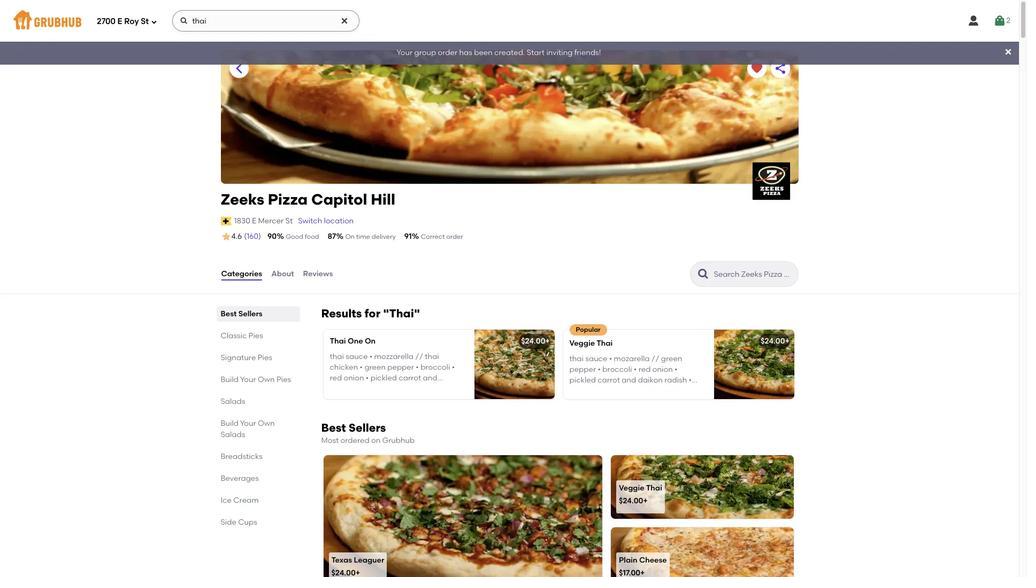 Task type: locate. For each thing, give the bounding box(es) containing it.
pies for signature pies
[[258, 354, 272, 363]]

for inside thai sauce • mozarella // green pepper • broccoli • red onion • pickled carrot and daikon radish • fresh cilantro // 1-5 stars for spice
[[660, 387, 670, 396]]

2 salads from the top
[[221, 431, 245, 440]]

carrot down mozarella
[[598, 376, 620, 385]]

cilantro down mozarella
[[589, 387, 617, 396]]

pepper down mozzarella
[[388, 363, 414, 372]]

salads up breadsticks at the bottom of page
[[221, 431, 245, 440]]

red inside thai sauce • mozarella // green pepper • broccoli • red onion • pickled carrot and daikon radish • fresh cilantro // 1-5 stars for spice
[[639, 365, 651, 375]]

daikon
[[638, 376, 663, 385], [330, 385, 355, 394]]

side cups tab
[[221, 518, 296, 529]]

1 horizontal spatial pickled
[[570, 376, 596, 385]]

2 vertical spatial your
[[240, 420, 256, 429]]

your left group at the left top of the page
[[397, 48, 413, 57]]

1 vertical spatial best
[[321, 422, 346, 435]]

fresh down veggie thai
[[570, 387, 587, 396]]

0 vertical spatial on
[[345, 233, 355, 241]]

carrot
[[399, 374, 421, 383], [598, 376, 620, 385]]

red down mozarella
[[639, 365, 651, 375]]

caret left icon image
[[233, 62, 245, 75]]

1 vertical spatial on
[[365, 337, 376, 346]]

0 vertical spatial salads
[[221, 398, 245, 407]]

0 horizontal spatial onion
[[344, 374, 364, 383]]

(160)
[[244, 232, 261, 241]]

sauce inside thai sauce • mozzarella // thai chicken • green pepper • broccoli • red onion • pickled carrot and daikon radish • fresh cilantro // 1-5 stars for spice
[[346, 352, 368, 362]]

Search Zeeks Pizza Capitol Hill search field
[[713, 270, 795, 280]]

0 vertical spatial order
[[438, 48, 458, 57]]

thai one on image
[[474, 330, 555, 400]]

st up "good"
[[286, 217, 293, 226]]

0 horizontal spatial $24.00 +
[[521, 337, 550, 346]]

//
[[415, 352, 423, 362], [652, 355, 660, 364], [435, 385, 442, 394], [619, 387, 627, 396]]

1 horizontal spatial radish
[[665, 376, 687, 385]]

ice
[[221, 497, 232, 506]]

1 horizontal spatial veggie
[[619, 484, 645, 493]]

svg image
[[968, 14, 980, 27], [340, 17, 349, 25], [151, 18, 157, 25], [1004, 48, 1013, 56]]

sauce
[[346, 352, 368, 362], [586, 355, 608, 364]]

your down salads tab
[[240, 420, 256, 429]]

0 horizontal spatial fresh
[[385, 385, 403, 394]]

sellers
[[239, 310, 263, 319], [349, 422, 386, 435]]

0 horizontal spatial carrot
[[399, 374, 421, 383]]

ice cream tab
[[221, 496, 296, 507]]

0 vertical spatial e
[[118, 16, 122, 26]]

1 horizontal spatial 5
[[634, 387, 639, 396]]

fresh down mozzarella
[[385, 385, 403, 394]]

thai
[[330, 337, 346, 346], [597, 339, 613, 349], [646, 484, 662, 493]]

1 horizontal spatial best
[[321, 422, 346, 435]]

veggie thai image
[[714, 330, 794, 400]]

0 horizontal spatial cilantro
[[405, 385, 433, 394]]

green
[[661, 355, 683, 364], [365, 363, 386, 372]]

best
[[221, 310, 237, 319], [321, 422, 346, 435]]

own down signature pies tab at the left
[[258, 376, 275, 385]]

veggie
[[570, 339, 595, 349], [619, 484, 645, 493]]

1 horizontal spatial st
[[286, 217, 293, 226]]

own inside build your own pies tab
[[258, 376, 275, 385]]

pies
[[249, 332, 263, 341], [258, 354, 272, 363], [277, 376, 291, 385]]

0 vertical spatial own
[[258, 376, 275, 385]]

0 horizontal spatial on
[[345, 233, 355, 241]]

most
[[321, 437, 339, 446]]

sauce for chicken
[[346, 352, 368, 362]]

best inside the best sellers most ordered on grubhub
[[321, 422, 346, 435]]

thai
[[330, 352, 344, 362], [425, 352, 439, 362], [570, 355, 584, 364]]

pickled
[[371, 374, 397, 383], [570, 376, 596, 385]]

your inside build your own salads
[[240, 420, 256, 429]]

1 horizontal spatial and
[[622, 376, 636, 385]]

time
[[356, 233, 370, 241]]

1 horizontal spatial cilantro
[[589, 387, 617, 396]]

share icon image
[[774, 62, 787, 75]]

pickled down mozzarella
[[371, 374, 397, 383]]

fresh inside thai sauce • mozzarella // thai chicken • green pepper • broccoli • red onion • pickled carrot and daikon radish • fresh cilantro // 1-5 stars for spice
[[385, 385, 403, 394]]

your inside tab
[[240, 376, 256, 385]]

1 vertical spatial e
[[252, 217, 256, 226]]

fresh inside thai sauce • mozarella // green pepper • broccoli • red onion • pickled carrot and daikon radish • fresh cilantro // 1-5 stars for spice
[[570, 387, 587, 396]]

about
[[271, 270, 294, 279]]

1 vertical spatial veggie
[[619, 484, 645, 493]]

1830
[[234, 217, 250, 226]]

carrot down mozzarella
[[399, 374, 421, 383]]

veggie thai
[[570, 339, 613, 349]]

build down signature
[[221, 376, 239, 385]]

$24.00 inside veggie thai $24.00 +
[[619, 497, 643, 506]]

cilantro down mozzarella
[[405, 385, 433, 394]]

veggie thai $24.00 +
[[619, 484, 662, 506]]

your
[[397, 48, 413, 57], [240, 376, 256, 385], [240, 420, 256, 429]]

pickled inside thai sauce • mozzarella // thai chicken • green pepper • broccoli • red onion • pickled carrot and daikon radish • fresh cilantro // 1-5 stars for spice
[[371, 374, 397, 383]]

$24.00
[[521, 337, 546, 346], [761, 337, 785, 346], [619, 497, 643, 506]]

carrot inside thai sauce • mozarella // green pepper • broccoli • red onion • pickled carrot and daikon radish • fresh cilantro // 1-5 stars for spice
[[598, 376, 620, 385]]

thai inside thai sauce • mozarella // green pepper • broccoli • red onion • pickled carrot and daikon radish • fresh cilantro // 1-5 stars for spice
[[570, 355, 584, 364]]

0 horizontal spatial e
[[118, 16, 122, 26]]

salads inside build your own salads
[[221, 431, 245, 440]]

stars
[[641, 387, 658, 396], [330, 396, 347, 405]]

0 vertical spatial build
[[221, 376, 239, 385]]

thai up chicken
[[330, 352, 344, 362]]

thai for thai sauce • mozzarella // thai chicken • green pepper • broccoli • red onion • pickled carrot and daikon radish • fresh cilantro // 1-5 stars for spice
[[330, 352, 344, 362]]

sauce for pepper
[[586, 355, 608, 364]]

order right correct
[[446, 233, 463, 241]]

0 horizontal spatial radish
[[356, 385, 379, 394]]

build
[[221, 376, 239, 385], [221, 420, 239, 429]]

0 horizontal spatial veggie
[[570, 339, 595, 349]]

1 vertical spatial build
[[221, 420, 239, 429]]

categories button
[[221, 255, 263, 294]]

e for mercer
[[252, 217, 256, 226]]

leaguer
[[354, 557, 384, 566]]

classic
[[221, 332, 247, 341]]

best up classic
[[221, 310, 237, 319]]

thai inside veggie thai $24.00 +
[[646, 484, 662, 493]]

stars down mozarella
[[641, 387, 658, 396]]

1 horizontal spatial green
[[661, 355, 683, 364]]

onion
[[653, 365, 673, 375], [344, 374, 364, 383]]

0 horizontal spatial +
[[546, 337, 550, 346]]

1 horizontal spatial red
[[639, 365, 651, 375]]

results for "thai"
[[321, 307, 420, 321]]

sellers inside the best sellers most ordered on grubhub
[[349, 422, 386, 435]]

sellers for best sellers most ordered on grubhub
[[349, 422, 386, 435]]

build inside tab
[[221, 376, 239, 385]]

0 vertical spatial pies
[[249, 332, 263, 341]]

2 own from the top
[[258, 420, 275, 429]]

0 horizontal spatial red
[[330, 374, 342, 383]]

0 horizontal spatial broccoli
[[421, 363, 450, 372]]

mozzarella
[[374, 352, 414, 362]]

1 horizontal spatial fresh
[[570, 387, 587, 396]]

0 horizontal spatial green
[[365, 363, 386, 372]]

1 vertical spatial sellers
[[349, 422, 386, 435]]

1 horizontal spatial carrot
[[598, 376, 620, 385]]

1 vertical spatial st
[[286, 217, 293, 226]]

st right roy
[[141, 16, 149, 26]]

1 horizontal spatial 1-
[[628, 387, 634, 396]]

0 horizontal spatial spice
[[361, 396, 380, 405]]

cilantro
[[405, 385, 433, 394], [589, 387, 617, 396]]

svg image inside 2 button
[[994, 14, 1007, 27]]

1 vertical spatial salads
[[221, 431, 245, 440]]

sellers up on
[[349, 422, 386, 435]]

plain cheese button
[[611, 528, 794, 578]]

pies for classic pies
[[249, 332, 263, 341]]

0 horizontal spatial pickled
[[371, 374, 397, 383]]

sauce inside thai sauce • mozarella // green pepper • broccoli • red onion • pickled carrot and daikon radish • fresh cilantro // 1-5 stars for spice
[[586, 355, 608, 364]]

green right mozarella
[[661, 355, 683, 364]]

order
[[438, 48, 458, 57], [446, 233, 463, 241]]

thai sauce • mozarella // green pepper • broccoli • red onion • pickled carrot and daikon radish • fresh cilantro // 1-5 stars for spice
[[570, 355, 692, 396]]

0 horizontal spatial stars
[[330, 396, 347, 405]]

0 horizontal spatial st
[[141, 16, 149, 26]]

1 own from the top
[[258, 376, 275, 385]]

2 horizontal spatial thai
[[646, 484, 662, 493]]

1 horizontal spatial e
[[252, 217, 256, 226]]

pepper inside thai sauce • mozzarella // thai chicken • green pepper • broccoli • red onion • pickled carrot and daikon radish • fresh cilantro // 1-5 stars for spice
[[388, 363, 414, 372]]

1 horizontal spatial stars
[[641, 387, 658, 396]]

e right 1830
[[252, 217, 256, 226]]

popular
[[576, 327, 601, 334]]

e inside main navigation navigation
[[118, 16, 122, 26]]

green down mozzarella
[[365, 363, 386, 372]]

0 horizontal spatial sauce
[[346, 352, 368, 362]]

91
[[404, 232, 412, 241]]

1 horizontal spatial sellers
[[349, 422, 386, 435]]

2 horizontal spatial for
[[660, 387, 670, 396]]

cheese
[[639, 557, 667, 566]]

been
[[474, 48, 493, 57]]

Search for food, convenience, alcohol... search field
[[172, 10, 360, 32]]

ordered
[[341, 437, 370, 446]]

e left roy
[[118, 16, 122, 26]]

1 horizontal spatial $24.00
[[619, 497, 643, 506]]

1- inside thai sauce • mozarella // green pepper • broccoli • red onion • pickled carrot and daikon radish • fresh cilantro // 1-5 stars for spice
[[628, 387, 634, 396]]

main navigation navigation
[[0, 0, 1019, 42]]

st
[[141, 16, 149, 26], [286, 217, 293, 226]]

1 horizontal spatial thai
[[597, 339, 613, 349]]

sauce down one
[[346, 352, 368, 362]]

build inside build your own salads
[[221, 420, 239, 429]]

best up most
[[321, 422, 346, 435]]

own inside build your own salads
[[258, 420, 275, 429]]

0 vertical spatial st
[[141, 16, 149, 26]]

1 horizontal spatial $24.00 +
[[761, 337, 790, 346]]

and
[[423, 374, 437, 383], [622, 376, 636, 385]]

about button
[[271, 255, 295, 294]]

thai down veggie thai
[[570, 355, 584, 364]]

0 horizontal spatial pepper
[[388, 363, 414, 372]]

1 horizontal spatial sauce
[[586, 355, 608, 364]]

red down chicken
[[330, 374, 342, 383]]

own down salads tab
[[258, 420, 275, 429]]

reviews button
[[303, 255, 334, 294]]

red
[[639, 365, 651, 375], [330, 374, 342, 383]]

1 vertical spatial pies
[[258, 354, 272, 363]]

1 horizontal spatial svg image
[[994, 14, 1007, 27]]

2 horizontal spatial thai
[[570, 355, 584, 364]]

on left time
[[345, 233, 355, 241]]

radish
[[665, 376, 687, 385], [356, 385, 379, 394]]

daikon inside thai sauce • mozarella // green pepper • broccoli • red onion • pickled carrot and daikon radish • fresh cilantro // 1-5 stars for spice
[[638, 376, 663, 385]]

group
[[415, 48, 436, 57]]

veggie inside veggie thai $24.00 +
[[619, 484, 645, 493]]

0 horizontal spatial $24.00
[[521, 337, 546, 346]]

star icon image
[[221, 232, 231, 242]]

1 horizontal spatial +
[[643, 497, 648, 506]]

veggie for veggie thai $24.00 +
[[619, 484, 645, 493]]

st inside button
[[286, 217, 293, 226]]

2 horizontal spatial $24.00
[[761, 337, 785, 346]]

build up breadsticks at the bottom of page
[[221, 420, 239, 429]]

1 horizontal spatial thai
[[425, 352, 439, 362]]

daikon down chicken
[[330, 385, 355, 394]]

saved restaurant image
[[751, 62, 763, 75]]

1 horizontal spatial spice
[[672, 387, 691, 396]]

1 vertical spatial own
[[258, 420, 275, 429]]

pepper
[[388, 363, 414, 372], [570, 365, 596, 375]]

sellers up classic pies tab
[[239, 310, 263, 319]]

$24.00 +
[[521, 337, 550, 346], [761, 337, 790, 346]]

daikon down mozarella
[[638, 376, 663, 385]]

1 horizontal spatial onion
[[653, 365, 673, 375]]

4.6
[[231, 232, 242, 241]]

location
[[324, 217, 354, 226]]

sellers inside tab
[[239, 310, 263, 319]]

0 vertical spatial veggie
[[570, 339, 595, 349]]

0 horizontal spatial for
[[349, 396, 359, 405]]

0 vertical spatial sellers
[[239, 310, 263, 319]]

on right one
[[365, 337, 376, 346]]

friends!
[[575, 48, 601, 57]]

1 horizontal spatial daikon
[[638, 376, 663, 385]]

e
[[118, 16, 122, 26], [252, 217, 256, 226]]

0 horizontal spatial best
[[221, 310, 237, 319]]

•
[[370, 352, 373, 362], [609, 355, 612, 364], [360, 363, 363, 372], [416, 363, 419, 372], [452, 363, 455, 372], [598, 365, 601, 375], [634, 365, 637, 375], [675, 365, 678, 375], [366, 374, 369, 383], [689, 376, 692, 385], [381, 385, 384, 394]]

subscription pass image
[[221, 217, 232, 226]]

salads
[[221, 398, 245, 407], [221, 431, 245, 440]]

carrot inside thai sauce • mozzarella // thai chicken • green pepper • broccoli • red onion • pickled carrot and daikon radish • fresh cilantro // 1-5 stars for spice
[[399, 374, 421, 383]]

1 build from the top
[[221, 376, 239, 385]]

0 horizontal spatial and
[[423, 374, 437, 383]]

0 horizontal spatial 1-
[[444, 385, 450, 394]]

1 horizontal spatial pepper
[[570, 365, 596, 375]]

switch location button
[[298, 215, 354, 227]]

2 build from the top
[[221, 420, 239, 429]]

sauce down veggie thai
[[586, 355, 608, 364]]

pies down signature pies tab at the left
[[277, 376, 291, 385]]

chicken
[[330, 363, 358, 372]]

pies down best sellers tab
[[249, 332, 263, 341]]

your down signature pies
[[240, 376, 256, 385]]

stars down chicken
[[330, 396, 347, 405]]

salads tab
[[221, 397, 296, 408]]

for inside thai sauce • mozzarella // thai chicken • green pepper • broccoli • red onion • pickled carrot and daikon radish • fresh cilantro // 1-5 stars for spice
[[349, 396, 359, 405]]

order left has
[[438, 48, 458, 57]]

pepper down veggie thai
[[570, 365, 596, 375]]

best inside tab
[[221, 310, 237, 319]]

1 horizontal spatial broccoli
[[603, 365, 632, 375]]

0 horizontal spatial thai
[[330, 352, 344, 362]]

own for salads
[[258, 420, 275, 429]]

broccoli
[[421, 363, 450, 372], [603, 365, 632, 375]]

e inside button
[[252, 217, 256, 226]]

thai one on
[[330, 337, 376, 346]]

0 horizontal spatial daikon
[[330, 385, 355, 394]]

pickled down veggie thai
[[570, 376, 596, 385]]

salads up build your own salads
[[221, 398, 245, 407]]

svg image
[[994, 14, 1007, 27], [180, 17, 188, 25]]

your for build your own pies
[[240, 376, 256, 385]]

st inside main navigation navigation
[[141, 16, 149, 26]]

your for build your own salads
[[240, 420, 256, 429]]

build your own pies tab
[[221, 375, 296, 386]]

2 vertical spatial pies
[[277, 376, 291, 385]]

pies up build your own pies tab
[[258, 354, 272, 363]]

1 vertical spatial your
[[240, 376, 256, 385]]

0 vertical spatial your
[[397, 48, 413, 57]]

for
[[365, 307, 381, 321], [660, 387, 670, 396], [349, 396, 359, 405]]

0 horizontal spatial 5
[[450, 385, 455, 394]]

0 vertical spatial best
[[221, 310, 237, 319]]

onion inside thai sauce • mozzarella // thai chicken • green pepper • broccoli • red onion • pickled carrot and daikon radish • fresh cilantro // 1-5 stars for spice
[[344, 374, 364, 383]]

thai right mozzarella
[[425, 352, 439, 362]]

pepper inside thai sauce • mozarella // green pepper • broccoli • red onion • pickled carrot and daikon radish • fresh cilantro // 1-5 stars for spice
[[570, 365, 596, 375]]

capitol
[[311, 191, 367, 209]]

daikon inside thai sauce • mozzarella // thai chicken • green pepper • broccoli • red onion • pickled carrot and daikon radish • fresh cilantro // 1-5 stars for spice
[[330, 385, 355, 394]]

0 horizontal spatial sellers
[[239, 310, 263, 319]]

own
[[258, 376, 275, 385], [258, 420, 275, 429]]

5
[[450, 385, 455, 394], [634, 387, 639, 396]]



Task type: vqa. For each thing, say whether or not it's contained in the screenshot.
left E
yes



Task type: describe. For each thing, give the bounding box(es) containing it.
inviting
[[547, 48, 573, 57]]

cream
[[234, 497, 259, 506]]

plain cheese
[[619, 557, 667, 566]]

stars inside thai sauce • mozarella // green pepper • broccoli • red onion • pickled carrot and daikon radish • fresh cilantro // 1-5 stars for spice
[[641, 387, 658, 396]]

0 horizontal spatial thai
[[330, 337, 346, 346]]

classic pies tab
[[221, 331, 296, 342]]

on time delivery
[[345, 233, 396, 241]]

2 button
[[994, 11, 1011, 31]]

zeeks pizza capitol hill
[[221, 191, 395, 209]]

signature pies tab
[[221, 353, 296, 364]]

side cups
[[221, 519, 257, 528]]

2700 e roy st
[[97, 16, 149, 26]]

best sellers most ordered on grubhub
[[321, 422, 415, 446]]

results
[[321, 307, 362, 321]]

pizza
[[268, 191, 308, 209]]

start
[[527, 48, 545, 57]]

broccoli inside thai sauce • mozzarella // thai chicken • green pepper • broccoli • red onion • pickled carrot and daikon radish • fresh cilantro // 1-5 stars for spice
[[421, 363, 450, 372]]

1 salads from the top
[[221, 398, 245, 407]]

classic pies
[[221, 332, 263, 341]]

breadsticks
[[221, 453, 263, 462]]

e for roy
[[118, 16, 122, 26]]

created.
[[495, 48, 525, 57]]

own for pies
[[258, 376, 275, 385]]

2700
[[97, 16, 116, 26]]

"thai"
[[383, 307, 420, 321]]

spice inside thai sauce • mozarella // green pepper • broccoli • red onion • pickled carrot and daikon radish • fresh cilantro // 1-5 stars for spice
[[672, 387, 691, 396]]

one
[[348, 337, 363, 346]]

good food
[[286, 233, 319, 241]]

sellers for best sellers
[[239, 310, 263, 319]]

build for build your own salads
[[221, 420, 239, 429]]

2
[[1007, 16, 1011, 25]]

spice inside thai sauce • mozzarella // thai chicken • green pepper • broccoli • red onion • pickled carrot and daikon radish • fresh cilantro // 1-5 stars for spice
[[361, 396, 380, 405]]

roy
[[124, 16, 139, 26]]

and inside thai sauce • mozarella // green pepper • broccoli • red onion • pickled carrot and daikon radish • fresh cilantro // 1-5 stars for spice
[[622, 376, 636, 385]]

veggie for veggie thai
[[570, 339, 595, 349]]

1 vertical spatial order
[[446, 233, 463, 241]]

and inside thai sauce • mozzarella // thai chicken • green pepper • broccoli • red onion • pickled carrot and daikon radish • fresh cilantro // 1-5 stars for spice
[[423, 374, 437, 383]]

cilantro inside thai sauce • mozzarella // thai chicken • green pepper • broccoli • red onion • pickled carrot and daikon radish • fresh cilantro // 1-5 stars for spice
[[405, 385, 433, 394]]

delivery
[[372, 233, 396, 241]]

st for 2700 e roy st
[[141, 16, 149, 26]]

mozarella
[[614, 355, 650, 364]]

on
[[371, 437, 381, 446]]

broccoli inside thai sauce • mozarella // green pepper • broccoli • red onion • pickled carrot and daikon radish • fresh cilantro // 1-5 stars for spice
[[603, 365, 632, 375]]

radish inside thai sauce • mozzarella // thai chicken • green pepper • broccoli • red onion • pickled carrot and daikon radish • fresh cilantro // 1-5 stars for spice
[[356, 385, 379, 394]]

pies inside tab
[[277, 376, 291, 385]]

your group order has been created. start inviting friends!
[[397, 48, 601, 57]]

zeeks
[[221, 191, 264, 209]]

1830 e mercer st button
[[234, 215, 293, 227]]

thai for veggie thai $24.00 +
[[646, 484, 662, 493]]

best for best sellers most ordered on grubhub
[[321, 422, 346, 435]]

build for build your own pies
[[221, 376, 239, 385]]

switch
[[298, 217, 322, 226]]

grubhub
[[382, 437, 415, 446]]

2 horizontal spatial +
[[785, 337, 790, 346]]

1 horizontal spatial on
[[365, 337, 376, 346]]

beverages
[[221, 475, 259, 484]]

breadsticks tab
[[221, 452, 296, 463]]

best for best sellers
[[221, 310, 237, 319]]

categories
[[221, 270, 262, 279]]

signature
[[221, 354, 256, 363]]

green inside thai sauce • mozarella // green pepper • broccoli • red onion • pickled carrot and daikon radish • fresh cilantro // 1-5 stars for spice
[[661, 355, 683, 364]]

pickled inside thai sauce • mozarella // green pepper • broccoli • red onion • pickled carrot and daikon radish • fresh cilantro // 1-5 stars for spice
[[570, 376, 596, 385]]

build your own pies
[[221, 376, 291, 385]]

87
[[328, 232, 336, 241]]

build your own salads tab
[[221, 419, 296, 441]]

+ inside veggie thai $24.00 +
[[643, 497, 648, 506]]

thai sauce • mozzarella // thai chicken • green pepper • broccoli • red onion • pickled carrot and daikon radish • fresh cilantro // 1-5 stars for spice
[[330, 352, 455, 405]]

90
[[268, 232, 277, 241]]

side
[[221, 519, 236, 528]]

hill
[[371, 191, 395, 209]]

ice cream
[[221, 497, 259, 506]]

texas leaguer button
[[323, 456, 603, 578]]

zeeks pizza capitol hill logo image
[[753, 163, 790, 200]]

red inside thai sauce • mozzarella // thai chicken • green pepper • broccoli • red onion • pickled carrot and daikon radish • fresh cilantro // 1-5 stars for spice
[[330, 374, 342, 383]]

texas
[[332, 557, 352, 566]]

mercer
[[258, 217, 284, 226]]

reviews
[[303, 270, 333, 279]]

search icon image
[[697, 268, 710, 281]]

1830 e mercer st
[[234, 217, 293, 226]]

radish inside thai sauce • mozarella // green pepper • broccoli • red onion • pickled carrot and daikon radish • fresh cilantro // 1-5 stars for spice
[[665, 376, 687, 385]]

2 $24.00 + from the left
[[761, 337, 790, 346]]

correct order
[[421, 233, 463, 241]]

best sellers
[[221, 310, 263, 319]]

thai for thai sauce • mozarella // green pepper • broccoli • red onion • pickled carrot and daikon radish • fresh cilantro // 1-5 stars for spice
[[570, 355, 584, 364]]

5 inside thai sauce • mozarella // green pepper • broccoli • red onion • pickled carrot and daikon radish • fresh cilantro // 1-5 stars for spice
[[634, 387, 639, 396]]

correct
[[421, 233, 445, 241]]

cups
[[238, 519, 257, 528]]

saved restaurant button
[[747, 59, 767, 78]]

1 horizontal spatial for
[[365, 307, 381, 321]]

thai for veggie thai
[[597, 339, 613, 349]]

0 horizontal spatial svg image
[[180, 17, 188, 25]]

1 $24.00 + from the left
[[521, 337, 550, 346]]

build your own salads
[[221, 420, 275, 440]]

1- inside thai sauce • mozzarella // thai chicken • green pepper • broccoli • red onion • pickled carrot and daikon radish • fresh cilantro // 1-5 stars for spice
[[444, 385, 450, 394]]

5 inside thai sauce • mozzarella // thai chicken • green pepper • broccoli • red onion • pickled carrot and daikon radish • fresh cilantro // 1-5 stars for spice
[[450, 385, 455, 394]]

texas leaguer
[[332, 557, 384, 566]]

beverages tab
[[221, 474, 296, 485]]

switch location
[[298, 217, 354, 226]]

signature pies
[[221, 354, 272, 363]]

st for 1830 e mercer st
[[286, 217, 293, 226]]

plain
[[619, 557, 638, 566]]

best sellers tab
[[221, 309, 296, 320]]

has
[[459, 48, 472, 57]]

food
[[305, 233, 319, 241]]

cilantro inside thai sauce • mozarella // green pepper • broccoli • red onion • pickled carrot and daikon radish • fresh cilantro // 1-5 stars for spice
[[589, 387, 617, 396]]

good
[[286, 233, 303, 241]]

green inside thai sauce • mozzarella // thai chicken • green pepper • broccoli • red onion • pickled carrot and daikon radish • fresh cilantro // 1-5 stars for spice
[[365, 363, 386, 372]]

onion inside thai sauce • mozarella // green pepper • broccoli • red onion • pickled carrot and daikon radish • fresh cilantro // 1-5 stars for spice
[[653, 365, 673, 375]]

stars inside thai sauce • mozzarella // thai chicken • green pepper • broccoli • red onion • pickled carrot and daikon radish • fresh cilantro // 1-5 stars for spice
[[330, 396, 347, 405]]



